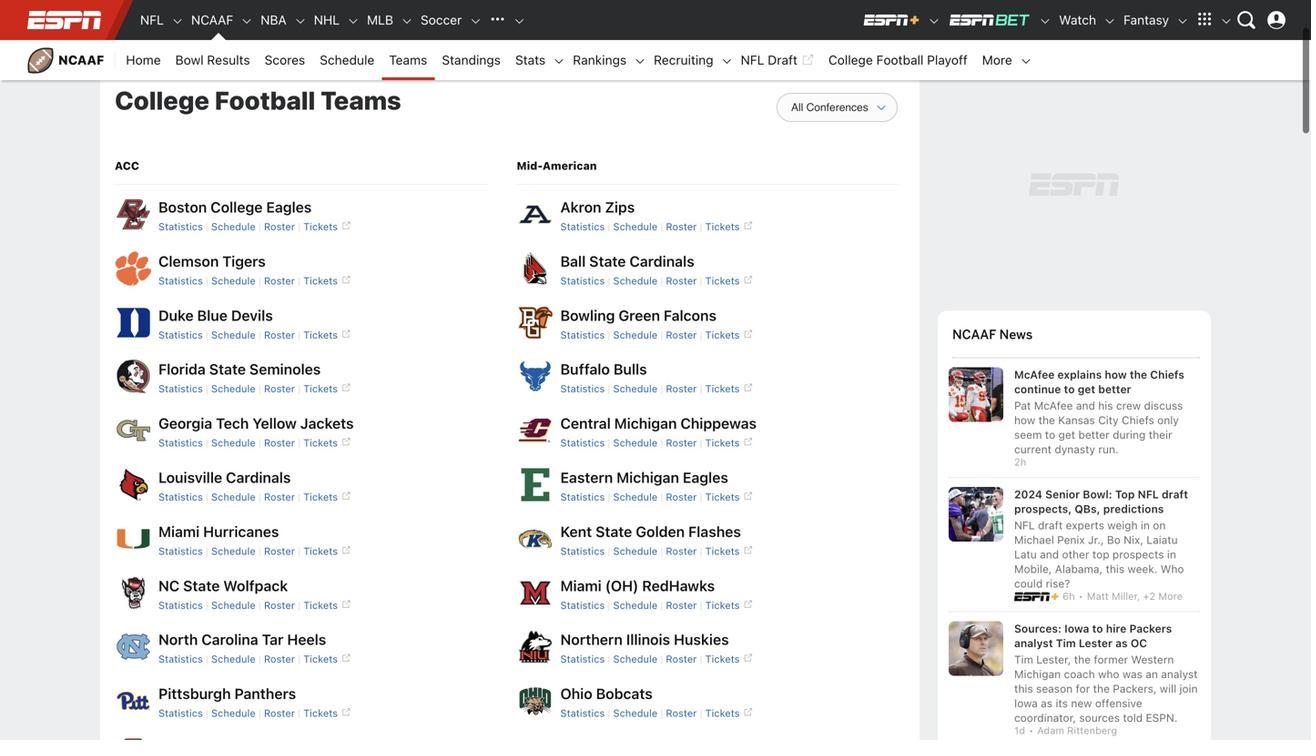Task type: locate. For each thing, give the bounding box(es) containing it.
schedule down the zips
[[613, 221, 658, 233]]

schedule link for northern illinois huskies
[[613, 654, 658, 666]]

1 horizontal spatial miami
[[561, 577, 602, 595]]

statistics down akron
[[561, 221, 605, 233]]

football inside college football playoff link
[[877, 52, 924, 67]]

statistics for bowling green falcons
[[561, 329, 605, 341]]

statistics down boston
[[158, 221, 203, 233]]

teams link
[[382, 40, 435, 80]]

college for college football playoff
[[829, 52, 873, 67]]

schedule link down bulls
[[613, 383, 658, 395]]

city
[[1099, 414, 1119, 427]]

2 horizontal spatial to
[[1093, 623, 1104, 636]]

tickets link for akron zips
[[706, 221, 753, 233]]

better down the city
[[1079, 428, 1110, 441]]

statistics down louisville on the left of page
[[158, 491, 203, 503]]

schedule link for miami hurricanes
[[211, 546, 256, 557]]

roster link for miami hurricanes
[[264, 546, 295, 557]]

statistics link for kent state golden flashes
[[561, 546, 605, 557]]

north
[[158, 631, 198, 649]]

0 horizontal spatial tim
[[1015, 654, 1034, 667]]

bulls
[[614, 361, 647, 378]]

fantasy image
[[1177, 15, 1190, 27]]

schedule link for pittsburgh panthers
[[211, 708, 256, 720]]

green
[[619, 307, 660, 324]]

bowling green falcons image
[[517, 304, 553, 340]]

blue
[[197, 307, 228, 324]]

statistics schedule roster
[[158, 221, 295, 233], [561, 221, 697, 233], [158, 275, 295, 287], [561, 275, 697, 287], [158, 329, 295, 341], [561, 329, 697, 341], [158, 383, 295, 395], [561, 383, 697, 395], [158, 437, 295, 449], [561, 437, 697, 449], [158, 491, 295, 503], [561, 491, 697, 503], [158, 546, 295, 557], [561, 546, 697, 557], [158, 600, 295, 611], [561, 600, 697, 611], [158, 654, 295, 666], [561, 654, 697, 666], [158, 708, 295, 720], [561, 708, 697, 720]]

nfl
[[140, 12, 164, 27], [741, 52, 765, 67], [1138, 488, 1159, 501], [1015, 519, 1035, 532]]

1 vertical spatial iowa
[[1015, 697, 1038, 710]]

schedule link down tigers
[[211, 275, 256, 287]]

statistics link for florida state seminoles
[[158, 383, 203, 395]]

schedule down bowling green falcons link on the top of page
[[613, 329, 658, 341]]

how up his
[[1105, 368, 1127, 381]]

redhawks
[[642, 577, 715, 595]]

eagles
[[266, 199, 312, 216], [683, 469, 729, 486]]

1 vertical spatial football
[[215, 85, 315, 115]]

schedule for florida state seminoles
[[211, 383, 256, 395]]

pittsburgh panthers image
[[115, 683, 151, 719]]

stats link
[[508, 40, 553, 80]]

ohio
[[561, 686, 593, 703]]

roster link for buffalo bulls
[[666, 383, 697, 395]]

schedule link for boston college eagles
[[211, 221, 256, 233]]

matt miller, +2 more
[[1088, 591, 1183, 603]]

nc state wolfpack link
[[158, 577, 288, 595]]

0 vertical spatial get
[[1078, 383, 1096, 396]]

offensive
[[1096, 697, 1143, 710]]

statistics schedule roster down bulls
[[561, 383, 697, 395]]

tickets link
[[303, 221, 351, 233], [706, 221, 753, 233], [303, 275, 351, 287], [706, 275, 753, 287], [303, 329, 351, 341], [706, 329, 753, 341], [303, 383, 351, 395], [706, 383, 753, 395], [303, 437, 351, 449], [706, 437, 753, 449], [303, 491, 351, 503], [706, 491, 753, 503], [303, 546, 351, 557], [706, 546, 753, 557], [303, 600, 351, 611], [706, 600, 753, 611], [303, 654, 351, 666], [706, 654, 753, 666], [303, 708, 351, 720], [706, 708, 753, 720]]

0 vertical spatial as
[[1116, 637, 1128, 650]]

statistics down clemson
[[158, 275, 203, 287]]

college down home link
[[115, 85, 210, 115]]

tickets for north carolina tar heels
[[303, 654, 338, 666]]

0 vertical spatial draft
[[1162, 488, 1189, 501]]

statistics link for georgia tech yellow jackets
[[158, 437, 203, 449]]

mcafee
[[1015, 368, 1055, 381], [1035, 399, 1073, 412]]

1 horizontal spatial more
[[1159, 591, 1183, 603]]

statistics schedule roster down bowling green falcons link on the top of page
[[561, 329, 697, 341]]

0 horizontal spatial eagles
[[266, 199, 312, 216]]

schedule link
[[313, 40, 382, 80], [211, 221, 256, 233], [613, 221, 658, 233], [211, 275, 256, 287], [613, 275, 658, 287], [211, 329, 256, 341], [613, 329, 658, 341], [211, 383, 256, 395], [613, 383, 658, 395], [211, 437, 256, 449], [613, 437, 658, 449], [211, 491, 256, 503], [613, 491, 658, 503], [211, 546, 256, 557], [613, 546, 658, 557], [211, 600, 256, 611], [613, 600, 658, 611], [211, 654, 256, 666], [613, 654, 658, 666], [211, 708, 256, 720], [613, 708, 658, 720]]

statistics schedule roster down bobcats
[[561, 708, 697, 720]]

state for seminoles
[[209, 361, 246, 378]]

buffalo bulls
[[561, 361, 647, 378]]

weigh
[[1108, 519, 1138, 532]]

1 vertical spatial more
[[1159, 591, 1183, 603]]

statistics for ball state cardinals
[[561, 275, 605, 287]]

roster for miami hurricanes
[[264, 546, 295, 557]]

schedule down kent state golden flashes
[[613, 546, 658, 557]]

tickets for duke blue devils
[[303, 329, 338, 341]]

schedule down duke blue devils
[[211, 329, 256, 341]]

0 horizontal spatial analyst
[[1015, 637, 1054, 650]]

1 vertical spatial teams
[[321, 85, 401, 115]]

espn.
[[1146, 712, 1178, 725]]

statistics link for ball state cardinals
[[561, 275, 605, 287]]

roster link for nc state wolfpack
[[264, 600, 295, 611]]

0 horizontal spatial iowa
[[1015, 697, 1038, 710]]

+2
[[1144, 591, 1156, 603]]

statistics for louisville cardinals
[[158, 491, 203, 503]]

kent state golden flashes image
[[517, 520, 553, 557]]

this inside sources: iowa to hire packers analyst tim lester as oc tim lester, the former western michigan coach who was an analyst this season for the packers, will join iowa as its new offensive coordinator, sources told espn.
[[1015, 683, 1034, 696]]

statistics schedule roster down clemson tigers
[[158, 275, 295, 287]]

state for wolfpack
[[183, 577, 220, 595]]

teams down mlb "icon"
[[389, 52, 427, 67]]

this inside 2024 senior bowl: top nfl draft prospects, qbs, predictions nfl draft experts weigh in on michael penix jr., bo nix, laiatu latu and other top prospects in mobile, alabama, this week. who could rise?
[[1106, 563, 1125, 576]]

iowa up coordinator,
[[1015, 697, 1038, 710]]

schedule link for miami (oh) redhawks
[[613, 600, 658, 611]]

statistics link for clemson tigers
[[158, 275, 203, 287]]

eastern
[[561, 469, 613, 486]]

statistics link up northern
[[561, 600, 605, 611]]

1 horizontal spatial and
[[1077, 399, 1096, 412]]

on
[[1153, 519, 1166, 532]]

schedule link for bowling green falcons
[[613, 329, 658, 341]]

statistics for north carolina tar heels
[[158, 654, 203, 666]]

chiefs up during
[[1122, 414, 1155, 427]]

in
[[1141, 519, 1150, 532], [1168, 548, 1177, 561]]

statistics up nc
[[158, 546, 203, 557]]

ncaaf left home
[[58, 52, 104, 67]]

0 vertical spatial cardinals
[[630, 253, 695, 270]]

mcafee up continue
[[1015, 368, 1055, 381]]

roster link for boston college eagles
[[264, 221, 295, 233]]

statistics schedule roster for boston college eagles
[[158, 221, 295, 233]]

ohio bobcats image
[[517, 683, 553, 719]]

dynasty
[[1055, 443, 1096, 456]]

the down who
[[1094, 683, 1110, 696]]

1 horizontal spatial ncaaf
[[191, 12, 233, 27]]

packers,
[[1113, 683, 1157, 696]]

ncaaf link left home link
[[18, 40, 115, 80]]

tickets for georgia tech yellow jackets
[[303, 437, 338, 449]]

tickets for miami (oh) redhawks
[[706, 600, 740, 611]]

statistics down eastern in the left of the page
[[561, 491, 605, 503]]

1 horizontal spatial eagles
[[683, 469, 729, 486]]

and inside 2024 senior bowl: top nfl draft prospects, qbs, predictions nfl draft experts weigh in on michael penix jr., bo nix, laiatu latu and other top prospects in mobile, alabama, this week. who could rise?
[[1040, 548, 1060, 561]]

0 vertical spatial this
[[1106, 563, 1125, 576]]

0 horizontal spatial how
[[1015, 414, 1036, 427]]

sources: iowa to hire packers analyst tim lester as oc image
[[949, 622, 1004, 677]]

rittenberg
[[1068, 725, 1118, 737]]

ncaaf image
[[241, 15, 253, 27]]

schedule down ball state cardinals link
[[613, 275, 658, 287]]

statistics link for northern illinois huskies
[[561, 654, 605, 666]]

1 vertical spatial eagles
[[683, 469, 729, 486]]

roster for buffalo bulls
[[666, 383, 697, 395]]

0 vertical spatial and
[[1077, 399, 1096, 412]]

louisville
[[158, 469, 222, 486]]

statistics for northern illinois huskies
[[561, 654, 605, 666]]

schedule link down duke blue devils
[[211, 329, 256, 341]]

tech
[[216, 415, 249, 432]]

1 vertical spatial cardinals
[[226, 469, 291, 486]]

statistics down the duke
[[158, 329, 203, 341]]

roster link for central michigan chippewas
[[666, 437, 697, 449]]

0 horizontal spatial and
[[1040, 548, 1060, 561]]

statistics schedule roster for georgia tech yellow jackets
[[158, 437, 295, 449]]

miami hurricanes image
[[115, 520, 151, 557]]

devils
[[231, 307, 273, 324]]

statistics schedule roster for pittsburgh panthers
[[158, 708, 295, 720]]

0 horizontal spatial as
[[1041, 697, 1053, 710]]

statistics down georgia
[[158, 437, 203, 449]]

schedule link for duke blue devils
[[211, 329, 256, 341]]

0 vertical spatial teams
[[389, 52, 427, 67]]

and down michael
[[1040, 548, 1060, 561]]

football inside "standings page" 'main content'
[[215, 85, 315, 115]]

state right florida
[[209, 361, 246, 378]]

miami right the miami hurricanes icon
[[158, 523, 200, 541]]

schedule link down miami (oh) redhawks link
[[613, 600, 658, 611]]

1 horizontal spatial get
[[1078, 383, 1096, 396]]

tickets link for georgia tech yellow jackets
[[303, 437, 351, 449]]

draft down prospects,
[[1038, 519, 1063, 532]]

roster link for clemson tigers
[[264, 275, 295, 287]]

0 horizontal spatial in
[[1141, 519, 1150, 532]]

roster for ball state cardinals
[[666, 275, 697, 287]]

tickets
[[303, 221, 338, 233], [706, 221, 740, 233], [303, 275, 338, 287], [706, 275, 740, 287], [303, 329, 338, 341], [706, 329, 740, 341], [303, 383, 338, 395], [706, 383, 740, 395], [303, 437, 338, 449], [706, 437, 740, 449], [303, 491, 338, 503], [706, 491, 740, 503], [303, 546, 338, 557], [706, 546, 740, 557], [303, 600, 338, 611], [706, 600, 740, 611], [303, 654, 338, 666], [706, 654, 740, 666], [303, 708, 338, 720], [706, 708, 740, 720]]

tickets link for miami (oh) redhawks
[[706, 600, 753, 611]]

schedule down bobcats
[[613, 708, 658, 720]]

schedule down central michigan chippewas link
[[613, 437, 658, 449]]

michigan up kent state golden flashes
[[617, 469, 679, 486]]

illinois
[[626, 631, 670, 649]]

1 horizontal spatial in
[[1168, 548, 1177, 561]]

0 horizontal spatial miami
[[158, 523, 200, 541]]

statistics down north
[[158, 654, 203, 666]]

list for mid-
[[517, 196, 900, 741]]

more right +2 on the bottom
[[1159, 591, 1183, 603]]

statistics schedule roster down the ball state cardinals
[[561, 275, 697, 287]]

fantasy link
[[1117, 0, 1177, 40]]

duke blue devils image
[[115, 304, 151, 340]]

statistics down the bowling
[[561, 329, 605, 341]]

continue
[[1015, 383, 1062, 396]]

state for golden
[[596, 523, 632, 541]]

schedule link for ball state cardinals
[[613, 275, 658, 287]]

statistics link down eastern in the left of the page
[[561, 491, 605, 503]]

north carolina tar heels link
[[158, 631, 326, 649]]

schedule link down tech
[[211, 437, 256, 449]]

bobcats
[[596, 686, 653, 703]]

hurricanes
[[203, 523, 279, 541]]

rankings
[[573, 52, 627, 67]]

state for cardinals
[[590, 253, 626, 270]]

tickets for miami hurricanes
[[303, 546, 338, 557]]

1 horizontal spatial analyst
[[1162, 668, 1198, 681]]

tim
[[1056, 637, 1076, 650], [1015, 654, 1034, 667]]

schedule down nc state wolfpack
[[211, 600, 256, 611]]

bowl
[[175, 52, 204, 67]]

schedule link down eastern michigan eagles link
[[613, 491, 658, 503]]

miami hurricanes
[[158, 523, 279, 541]]

0 vertical spatial college
[[829, 52, 873, 67]]

tim left lester,
[[1015, 654, 1034, 667]]

list containing akron zips
[[517, 196, 900, 741]]

to inside sources: iowa to hire packers analyst tim lester as oc tim lester, the former western michigan coach who was an analyst this season for the packers, will join iowa as its new offensive coordinator, sources told espn.
[[1093, 623, 1104, 636]]

to up lester
[[1093, 623, 1104, 636]]

espn plus image
[[928, 15, 941, 27]]

statistics up northern
[[561, 600, 605, 611]]

miami left the (oh) at bottom
[[561, 577, 602, 595]]

0 horizontal spatial to
[[1046, 428, 1056, 441]]

tickets link for ball state cardinals
[[706, 275, 753, 287]]

tickets link for florida state seminoles
[[303, 383, 351, 395]]

statistics link for bowling green falcons
[[561, 329, 605, 341]]

tim lester, the former western michigan coach who was an analyst this season for the packers, will join iowa as its new offensive coordinator, sources told espn. element
[[1015, 651, 1201, 726]]

central michigan chippewas link
[[561, 415, 757, 432]]

0 vertical spatial football
[[877, 52, 924, 67]]

1 horizontal spatial football
[[877, 52, 924, 67]]

discuss
[[1145, 399, 1184, 412]]

eagles for eastern michigan eagles
[[683, 469, 729, 486]]

cardinals up green
[[630, 253, 695, 270]]

schedule down nhl image
[[320, 52, 375, 67]]

1 horizontal spatial how
[[1105, 368, 1127, 381]]

tickets link for duke blue devils
[[303, 329, 351, 341]]

soccer image
[[469, 15, 482, 27]]

week.
[[1128, 563, 1158, 576]]

2 vertical spatial college
[[211, 199, 263, 216]]

during
[[1113, 428, 1146, 441]]

sources
[[1080, 712, 1120, 725]]

0 horizontal spatial college
[[115, 85, 210, 115]]

to right seem
[[1046, 428, 1056, 441]]

home link
[[119, 40, 168, 80]]

football down "espn+" image at the right of the page
[[877, 52, 924, 67]]

0 horizontal spatial cardinals
[[226, 469, 291, 486]]

ball state cardinals
[[561, 253, 695, 270]]

ncaaf
[[191, 12, 233, 27], [58, 52, 104, 67], [953, 326, 997, 343]]

0 horizontal spatial football
[[215, 85, 315, 115]]

schedule link down florida state seminoles link
[[211, 383, 256, 395]]

mlb image
[[401, 15, 414, 27]]

statistics link down akron
[[561, 221, 605, 233]]

analyst down sources:
[[1015, 637, 1054, 650]]

statistics schedule roster down central michigan chippewas link
[[561, 437, 697, 449]]

2 horizontal spatial college
[[829, 52, 873, 67]]

louisville cardinals image
[[115, 466, 151, 503]]

statistics schedule roster for central michigan chippewas
[[561, 437, 697, 449]]

statistics schedule roster down 'louisville cardinals'
[[158, 491, 295, 503]]

statistics down ohio
[[561, 708, 605, 720]]

statistics schedule roster for ball state cardinals
[[561, 275, 697, 287]]

1 horizontal spatial as
[[1116, 637, 1128, 650]]

run.
[[1099, 443, 1119, 456]]

1 vertical spatial as
[[1041, 697, 1053, 710]]

statistics link for eastern michigan eagles
[[561, 491, 605, 503]]

roster for bowling green falcons
[[666, 329, 697, 341]]

in left on
[[1141, 519, 1150, 532]]

statistics schedule roster down florida state seminoles link
[[158, 383, 295, 395]]

tickets for buffalo bulls
[[706, 383, 740, 395]]

the
[[1130, 368, 1148, 381], [1039, 414, 1056, 427], [1075, 654, 1091, 667], [1094, 683, 1110, 696]]

college
[[829, 52, 873, 67], [115, 85, 210, 115], [211, 199, 263, 216]]

join
[[1180, 683, 1198, 696]]

falcons
[[664, 307, 717, 324]]

nc state wolfpack image
[[115, 575, 151, 611]]

schedule for nc state wolfpack
[[211, 600, 256, 611]]

schedule link down "northern illinois huskies"
[[613, 654, 658, 666]]

roster for central michigan chippewas
[[666, 437, 697, 449]]

0 horizontal spatial draft
[[1038, 519, 1063, 532]]

season
[[1037, 683, 1073, 696]]

2 vertical spatial to
[[1093, 623, 1104, 636]]

list
[[115, 196, 488, 741], [517, 196, 900, 741], [949, 367, 1201, 741]]

roster link
[[264, 221, 295, 233], [666, 221, 697, 233], [264, 275, 295, 287], [666, 275, 697, 287], [264, 329, 295, 341], [666, 329, 697, 341], [264, 383, 295, 395], [666, 383, 697, 395], [264, 437, 295, 449], [666, 437, 697, 449], [264, 491, 295, 503], [666, 491, 697, 503], [264, 546, 295, 557], [666, 546, 697, 557], [264, 600, 295, 611], [666, 600, 697, 611], [264, 654, 295, 666], [666, 654, 697, 666], [264, 708, 295, 720], [666, 708, 697, 720]]

2 horizontal spatial list
[[949, 367, 1201, 741]]

statistics schedule roster down duke blue devils link
[[158, 329, 295, 341]]

statistics down northern
[[561, 654, 605, 666]]

chiefs
[[1151, 368, 1185, 381], [1122, 414, 1155, 427]]

tar
[[262, 631, 284, 649]]

1 vertical spatial ncaaf
[[58, 52, 104, 67]]

1 horizontal spatial college
[[211, 199, 263, 216]]

north carolina tar heels image
[[115, 629, 151, 665]]

1 horizontal spatial list
[[517, 196, 900, 741]]

the up coach
[[1075, 654, 1091, 667]]

this down top
[[1106, 563, 1125, 576]]

2 horizontal spatial ncaaf
[[953, 326, 997, 343]]

panthers
[[235, 686, 296, 703]]

tickets link for nc state wolfpack
[[303, 600, 351, 611]]

0 vertical spatial how
[[1105, 368, 1127, 381]]

statistics link down northern
[[561, 654, 605, 666]]

schedule down pittsburgh panthers link
[[211, 708, 256, 720]]

nba image
[[294, 15, 307, 27]]

coordinator,
[[1015, 712, 1077, 725]]

recruiting image
[[721, 55, 734, 68]]

sources: iowa to hire packers analyst tim lester as oc tim lester, the former western michigan coach who was an analyst this season for the packers, will join iowa as its new offensive coordinator, sources told espn.
[[1015, 623, 1198, 725]]

schedule link for akron zips
[[613, 221, 658, 233]]

1 horizontal spatial ncaaf link
[[184, 0, 241, 40]]

teams inside the teams link
[[389, 52, 427, 67]]

1 vertical spatial get
[[1059, 428, 1076, 441]]

0 vertical spatial tim
[[1056, 637, 1076, 650]]

0 vertical spatial to
[[1064, 383, 1075, 396]]

1 horizontal spatial this
[[1106, 563, 1125, 576]]

florida
[[158, 361, 206, 378]]

1 horizontal spatial draft
[[1162, 488, 1189, 501]]

schedule down miami (oh) redhawks link
[[613, 600, 658, 611]]

1 vertical spatial miami
[[561, 577, 602, 595]]

schedule link down bowling green falcons link on the top of page
[[613, 329, 658, 341]]

statistics link down boston
[[158, 221, 203, 233]]

nba
[[261, 12, 287, 27]]

schedule down florida state seminoles link
[[211, 383, 256, 395]]

statistics schedule roster down tech
[[158, 437, 295, 449]]

1 horizontal spatial tim
[[1056, 637, 1076, 650]]

roster for pittsburgh panthers
[[264, 708, 295, 720]]

who
[[1161, 563, 1185, 576]]

1 vertical spatial draft
[[1038, 519, 1063, 532]]

statistics schedule roster for louisville cardinals
[[158, 491, 295, 503]]

0 vertical spatial ncaaf
[[191, 12, 233, 27]]

0 horizontal spatial list
[[115, 196, 488, 741]]

clemson tigers image
[[115, 250, 151, 286]]

roster
[[264, 221, 295, 233], [666, 221, 697, 233], [264, 275, 295, 287], [666, 275, 697, 287], [264, 329, 295, 341], [666, 329, 697, 341], [264, 383, 295, 395], [666, 383, 697, 395], [264, 437, 295, 449], [666, 437, 697, 449], [264, 491, 295, 503], [666, 491, 697, 503], [264, 546, 295, 557], [666, 546, 697, 557], [264, 600, 295, 611], [666, 600, 697, 611], [264, 654, 295, 666], [666, 654, 697, 666], [264, 708, 295, 720], [666, 708, 697, 720]]

statistics link down ball
[[561, 275, 605, 287]]

schedule for louisville cardinals
[[211, 491, 256, 503]]

statistics schedule roster down the (oh) at bottom
[[561, 600, 697, 611]]

0 vertical spatial in
[[1141, 519, 1150, 532]]

0 vertical spatial eagles
[[266, 199, 312, 216]]

0 horizontal spatial ncaaf link
[[18, 40, 115, 80]]

statistics for akron zips
[[561, 221, 605, 233]]

as down hire
[[1116, 637, 1128, 650]]

standings
[[442, 52, 501, 67]]

0 vertical spatial miami
[[158, 523, 200, 541]]

statistics down central
[[561, 437, 605, 449]]

0 horizontal spatial get
[[1059, 428, 1076, 441]]

roster for nc state wolfpack
[[264, 600, 295, 611]]

analyst up join
[[1162, 668, 1198, 681]]

ncaaf link
[[184, 0, 241, 40], [18, 40, 115, 80]]

schedule link down the carolina
[[211, 654, 256, 666]]

1 vertical spatial mcafee
[[1035, 399, 1073, 412]]

nfl inside global navigation "element"
[[140, 12, 164, 27]]

duke blue devils
[[158, 307, 273, 324]]

statistics down kent
[[561, 546, 605, 557]]

recruiting
[[654, 52, 714, 67]]

0 horizontal spatial this
[[1015, 683, 1034, 696]]

statistics down pittsburgh
[[158, 708, 203, 720]]

statistics schedule roster for miami hurricanes
[[158, 546, 295, 557]]

statistics link
[[158, 221, 203, 233], [561, 221, 605, 233], [158, 275, 203, 287], [561, 275, 605, 287], [158, 329, 203, 341], [561, 329, 605, 341], [158, 383, 203, 395], [561, 383, 605, 395], [158, 437, 203, 449], [561, 437, 605, 449], [158, 491, 203, 503], [561, 491, 605, 503], [158, 546, 203, 557], [561, 546, 605, 557], [158, 600, 203, 611], [561, 600, 605, 611], [158, 654, 203, 666], [561, 654, 605, 666], [158, 708, 203, 720], [561, 708, 605, 720]]

results
[[207, 52, 250, 67]]

nfl left the nfl image at the top
[[140, 12, 164, 27]]

as up coordinator,
[[1041, 697, 1053, 710]]

central michigan chippewas
[[561, 415, 757, 432]]

statistics schedule roster down nc state wolfpack
[[158, 600, 295, 611]]

1 vertical spatial this
[[1015, 683, 1034, 696]]

ncaaf inside global navigation "element"
[[191, 12, 233, 27]]

1 vertical spatial michigan
[[617, 469, 679, 486]]

chiefs up discuss
[[1151, 368, 1185, 381]]

2 vertical spatial michigan
[[1015, 668, 1061, 681]]

1 vertical spatial college
[[115, 85, 210, 115]]

0 vertical spatial iowa
[[1065, 623, 1090, 636]]

statistics for duke blue devils
[[158, 329, 203, 341]]

schedule link down central michigan chippewas link
[[613, 437, 658, 449]]

teams inside "standings page" 'main content'
[[321, 85, 401, 115]]

college right boston
[[211, 199, 263, 216]]

northern
[[561, 631, 623, 649]]

0 horizontal spatial more
[[983, 52, 1013, 67]]

statistics link down clemson
[[158, 275, 203, 287]]

1 vertical spatial and
[[1040, 548, 1060, 561]]

michigan inside sources: iowa to hire packers analyst tim lester as oc tim lester, the former western michigan coach who was an analyst this season for the packers, will join iowa as its new offensive coordinator, sources told espn.
[[1015, 668, 1061, 681]]

1 vertical spatial tim
[[1015, 654, 1034, 667]]

0 vertical spatial better
[[1099, 383, 1132, 396]]

statistics link for north carolina tar heels
[[158, 654, 203, 666]]

to
[[1064, 383, 1075, 396], [1046, 428, 1056, 441], [1093, 623, 1104, 636]]

senior
[[1046, 488, 1080, 501]]

nfl up predictions
[[1138, 488, 1159, 501]]

0 vertical spatial more
[[983, 52, 1013, 67]]

scores
[[265, 52, 305, 67]]

nix,
[[1124, 534, 1144, 547]]

statistics link down ohio
[[561, 708, 605, 720]]

packers
[[1130, 623, 1173, 636]]

schedule link down the zips
[[613, 221, 658, 233]]

ball
[[561, 253, 586, 270]]

college football teams
[[115, 85, 401, 115]]

1 vertical spatial chiefs
[[1122, 414, 1155, 427]]

schedule link for central michigan chippewas
[[613, 437, 658, 449]]

nfl draft experts weigh in on michael penix jr., bo nix, laiatu latu and other top prospects in mobile, alabama, this week. who could rise? element
[[1015, 517, 1201, 591]]

rankings image
[[634, 55, 647, 68]]

statistics link down north
[[158, 654, 203, 666]]

statistics link down florida
[[158, 383, 203, 395]]

list containing mcafee explains how the chiefs continue to get better
[[949, 367, 1201, 741]]

the up seem
[[1039, 414, 1056, 427]]

0 vertical spatial michigan
[[615, 415, 677, 432]]

1 vertical spatial analyst
[[1162, 668, 1198, 681]]

1 horizontal spatial iowa
[[1065, 623, 1090, 636]]

schedule link down kent state golden flashes
[[613, 546, 658, 557]]



Task type: describe. For each thing, give the bounding box(es) containing it.
espn more sports home page image
[[484, 6, 511, 34]]

schedule for central michigan chippewas
[[613, 437, 658, 449]]

tickets for akron zips
[[706, 221, 740, 233]]

sources: iowa to hire packers analyst tim lester as oc element
[[1015, 622, 1201, 651]]

statistics schedule roster for kent state golden flashes
[[561, 546, 697, 557]]

statistics for kent state golden flashes
[[561, 546, 605, 557]]

statistics schedule roster for eastern michigan eagles
[[561, 491, 697, 503]]

schedule for duke blue devils
[[211, 329, 256, 341]]

tickets for louisville cardinals
[[303, 491, 338, 503]]

espn bet image
[[948, 13, 1032, 27]]

profile management image
[[1268, 11, 1286, 29]]

1 vertical spatial how
[[1015, 414, 1036, 427]]

kent
[[561, 523, 592, 541]]

louisville cardinals link
[[158, 469, 291, 486]]

statistics for pittsburgh panthers
[[158, 708, 203, 720]]

clemson tigers
[[158, 253, 266, 270]]

roster link for north carolina tar heels
[[264, 654, 295, 666]]

roster link for northern illinois huskies
[[666, 654, 697, 666]]

more espn image
[[1221, 15, 1233, 27]]

2 vertical spatial ncaaf
[[953, 326, 997, 343]]

1 horizontal spatial cardinals
[[630, 253, 695, 270]]

miami for miami (oh) redhawks
[[561, 577, 602, 595]]

tickets link for bowling green falcons
[[706, 329, 753, 341]]

schedule for georgia tech yellow jackets
[[211, 437, 256, 449]]

statistics link for ohio bobcats
[[561, 708, 605, 720]]

schedule for northern illinois huskies
[[613, 654, 658, 666]]

syracuse orange image
[[115, 737, 151, 741]]

list containing boston college eagles
[[115, 196, 488, 741]]

was
[[1123, 668, 1143, 681]]

schedule link for clemson tigers
[[211, 275, 256, 287]]

miami (oh) redhawks link
[[561, 577, 715, 595]]

more image
[[1020, 55, 1033, 68]]

predictions
[[1104, 503, 1165, 516]]

tickets link for pittsburgh panthers
[[303, 708, 351, 720]]

0 horizontal spatial ncaaf
[[58, 52, 104, 67]]

his
[[1099, 399, 1114, 412]]

kent state golden flashes
[[561, 523, 741, 541]]

statistics link for buffalo bulls
[[561, 383, 605, 395]]

0 vertical spatial mcafee
[[1015, 368, 1055, 381]]

tickets link for central michigan chippewas
[[706, 437, 753, 449]]

pittsburgh panthers
[[158, 686, 296, 703]]

external link image
[[801, 49, 814, 71]]

boston college eagles
[[158, 199, 312, 216]]

northern illinois huskies link
[[561, 631, 729, 649]]

for
[[1076, 683, 1091, 696]]

former
[[1094, 654, 1129, 667]]

schedule for ohio bobcats
[[613, 708, 658, 720]]

georgia
[[158, 415, 212, 432]]

tickets link for ohio bobcats
[[706, 708, 753, 720]]

jackets
[[300, 415, 354, 432]]

georgia tech yellow jackets link
[[158, 415, 354, 432]]

georgia tech yellow jackets
[[158, 415, 354, 432]]

tickets link for buffalo bulls
[[706, 383, 753, 395]]

michigan for central
[[615, 415, 677, 432]]

roster link for miami (oh) redhawks
[[666, 600, 697, 611]]

alabama,
[[1056, 563, 1103, 576]]

roster link for eastern michigan eagles
[[666, 491, 697, 503]]

nfl right recruiting image
[[741, 52, 765, 67]]

jr.,
[[1089, 534, 1104, 547]]

college football playoff
[[829, 52, 968, 67]]

tickets for clemson tigers
[[303, 275, 338, 287]]

duke blue devils link
[[158, 307, 273, 324]]

schedule link for buffalo bulls
[[613, 383, 658, 395]]

fantasy
[[1124, 12, 1170, 27]]

akron zips link
[[561, 199, 635, 216]]

lester,
[[1037, 654, 1072, 667]]

nhl image
[[347, 15, 360, 27]]

eastern michigan eagles
[[561, 469, 729, 486]]

statistics schedule roster for bowling green falcons
[[561, 329, 697, 341]]

miami (oh) redhawks image
[[517, 575, 553, 611]]

penix
[[1058, 534, 1086, 547]]

roster for north carolina tar heels
[[264, 654, 295, 666]]

akron zips image
[[517, 196, 553, 232]]

2024 senior bowl: top nfl draft prospects, qbs, predictions image
[[949, 487, 1004, 542]]

draft
[[768, 52, 798, 67]]

schedule link for eastern michigan eagles
[[613, 491, 658, 503]]

roster link for kent state golden flashes
[[666, 546, 697, 557]]

kent state golden flashes link
[[561, 523, 741, 541]]

prospects,
[[1015, 503, 1072, 516]]

schedule for boston college eagles
[[211, 221, 256, 233]]

stats image
[[553, 55, 566, 68]]

who
[[1099, 668, 1120, 681]]

more espn image
[[1191, 6, 1219, 34]]

and inside 'mcafee explains how the chiefs continue to get better pat mcafee and his crew discuss how the kansas city chiefs only seem to get better during their current dynasty run. 2h'
[[1077, 399, 1096, 412]]

mcafee explains how the chiefs continue to get better element
[[1015, 367, 1201, 397]]

ball state cardinals image
[[517, 250, 553, 286]]

tickets link for miami hurricanes
[[303, 546, 351, 557]]

bo
[[1107, 534, 1121, 547]]

tigers
[[223, 253, 266, 270]]

bowling green falcons
[[561, 307, 717, 324]]

duke
[[158, 307, 194, 324]]

schedule link down nhl image
[[313, 40, 382, 80]]

told
[[1123, 712, 1143, 725]]

only
[[1158, 414, 1179, 427]]

mid-american
[[517, 159, 597, 172]]

playoff
[[927, 52, 968, 67]]

eastern michigan eagles link
[[561, 469, 729, 486]]

roster link for ball state cardinals
[[666, 275, 697, 287]]

1 vertical spatial to
[[1046, 428, 1056, 441]]

2024 senior bowl: top nfl draft prospects, qbs, predictions nfl draft experts weigh in on michael penix jr., bo nix, laiatu latu and other top prospects in mobile, alabama, this week. who could rise?
[[1015, 488, 1189, 590]]

roster for ohio bobcats
[[666, 708, 697, 720]]

global navigation element
[[18, 0, 1293, 40]]

schedule for eastern michigan eagles
[[613, 491, 658, 503]]

list for ncaaf
[[949, 367, 1201, 741]]

current
[[1015, 443, 1052, 456]]

roster link for duke blue devils
[[264, 329, 295, 341]]

schedule for kent state golden flashes
[[613, 546, 658, 557]]

1 horizontal spatial to
[[1064, 383, 1075, 396]]

standings page main content
[[100, 71, 938, 741]]

statistics link for pittsburgh panthers
[[158, 708, 203, 720]]

bowl:
[[1083, 488, 1113, 501]]

tickets for kent state golden flashes
[[706, 546, 740, 557]]

scores link
[[257, 40, 313, 80]]

chippewas
[[681, 415, 757, 432]]

recruiting link
[[647, 40, 721, 80]]

northern illinois huskies image
[[517, 629, 553, 665]]

schedule link for north carolina tar heels
[[211, 654, 256, 666]]

statistics schedule roster for duke blue devils
[[158, 329, 295, 341]]

statistics for clemson tigers
[[158, 275, 203, 287]]

ohio bobcats link
[[561, 686, 653, 703]]

tickets for pittsburgh panthers
[[303, 708, 338, 720]]

mobile,
[[1015, 563, 1052, 576]]

ball state cardinals link
[[561, 253, 695, 270]]

eagles for boston college eagles
[[266, 199, 312, 216]]

statistics link for louisville cardinals
[[158, 491, 203, 503]]

seminoles
[[250, 361, 321, 378]]

tickets link for northern illinois huskies
[[706, 654, 753, 666]]

kansas
[[1059, 414, 1096, 427]]

news
[[1000, 326, 1033, 343]]

home
[[126, 52, 161, 67]]

roster for florida state seminoles
[[264, 383, 295, 395]]

acc
[[115, 159, 139, 172]]

watch image
[[1104, 15, 1117, 27]]

2h
[[1015, 456, 1027, 468]]

roster for louisville cardinals
[[264, 491, 295, 503]]

florida state seminoles image
[[115, 358, 151, 395]]

1 vertical spatial better
[[1079, 428, 1110, 441]]

tickets for ball state cardinals
[[706, 275, 740, 287]]

flashes
[[689, 523, 741, 541]]

roster for miami (oh) redhawks
[[666, 600, 697, 611]]

bowling
[[561, 307, 615, 324]]

mcafee explains how the chiefs continue to get better pat mcafee and his crew discuss how the kansas city chiefs only seem to get better during their current dynasty run. 2h
[[1015, 368, 1185, 468]]

louisville cardinals
[[158, 469, 291, 486]]

top
[[1116, 488, 1135, 501]]

florida state seminoles link
[[158, 361, 321, 378]]

crew
[[1117, 399, 1142, 412]]

ncaaf news
[[953, 326, 1033, 343]]

heels
[[287, 631, 326, 649]]

espn+ image
[[863, 13, 921, 27]]

the up crew
[[1130, 368, 1148, 381]]

college football playoff link
[[822, 40, 975, 80]]

tickets for nc state wolfpack
[[303, 600, 338, 611]]

georgia tech yellow jackets image
[[115, 412, 151, 449]]

eastern michigan eagles image
[[517, 466, 553, 503]]

central
[[561, 415, 611, 432]]

schedule link for louisville cardinals
[[211, 491, 256, 503]]

yellow
[[253, 415, 297, 432]]

statistics link for duke blue devils
[[158, 329, 203, 341]]

northern illinois huskies
[[561, 631, 729, 649]]

nfl image
[[171, 15, 184, 27]]

(oh)
[[605, 577, 639, 595]]

sources:
[[1015, 623, 1062, 636]]

central michigan chippewas image
[[517, 412, 553, 449]]

tickets for northern illinois huskies
[[706, 654, 740, 666]]

statistics for miami (oh) redhawks
[[561, 600, 605, 611]]

bowling green falcons link
[[561, 307, 717, 324]]

roster link for florida state seminoles
[[264, 383, 295, 395]]

statistics schedule roster for miami (oh) redhawks
[[561, 600, 697, 611]]

matt
[[1088, 591, 1109, 603]]

mcafee explains how the chiefs continue to get better image
[[949, 367, 1004, 422]]

miller,
[[1112, 591, 1141, 603]]

0 vertical spatial analyst
[[1015, 637, 1054, 650]]

roster link for bowling green falcons
[[666, 329, 697, 341]]

boston college eagles image
[[115, 196, 151, 232]]

statistics schedule roster for nc state wolfpack
[[158, 600, 295, 611]]

lester
[[1079, 637, 1113, 650]]

pittsburgh panthers link
[[158, 686, 296, 703]]

schedule for akron zips
[[613, 221, 658, 233]]

2024 senior bowl: top nfl draft prospects, qbs, predictions element
[[1015, 487, 1201, 517]]

nfl draft link
[[734, 40, 822, 80]]

other
[[1063, 548, 1090, 561]]

1 vertical spatial in
[[1168, 548, 1177, 561]]

roster for kent state golden flashes
[[666, 546, 697, 557]]

statistics schedule roster for ohio bobcats
[[561, 708, 697, 720]]

clemson tigers link
[[158, 253, 266, 270]]

2024
[[1015, 488, 1043, 501]]

miami hurricanes link
[[158, 523, 279, 541]]

pat mcafee and his crew discuss how the kansas city chiefs only seem to get better during their current dynasty run. element
[[1015, 397, 1201, 457]]

boston
[[158, 199, 207, 216]]

nfl up michael
[[1015, 519, 1035, 532]]

schedule link for florida state seminoles
[[211, 383, 256, 395]]

tickets link for kent state golden flashes
[[706, 546, 753, 557]]

more link
[[975, 40, 1020, 80]]

football for playoff
[[877, 52, 924, 67]]

more sports image
[[513, 15, 526, 27]]

buffalo bulls image
[[517, 358, 553, 395]]

huskies
[[674, 631, 729, 649]]

mlb link
[[360, 0, 401, 40]]

statistics for ohio bobcats
[[561, 708, 605, 720]]

college for college football teams
[[115, 85, 210, 115]]

espn bet image
[[1040, 15, 1052, 27]]

schedule for clemson tigers
[[211, 275, 256, 287]]

0 vertical spatial chiefs
[[1151, 368, 1185, 381]]

tickets for central michigan chippewas
[[706, 437, 740, 449]]

pittsburgh
[[158, 686, 231, 703]]

schedule link for ohio bobcats
[[613, 708, 658, 720]]

tickets for ohio bobcats
[[706, 708, 740, 720]]

statistics link for boston college eagles
[[158, 221, 203, 233]]

statistics link for central michigan chippewas
[[561, 437, 605, 449]]

roster link for akron zips
[[666, 221, 697, 233]]



Task type: vqa. For each thing, say whether or not it's contained in the screenshot.
"are"
no



